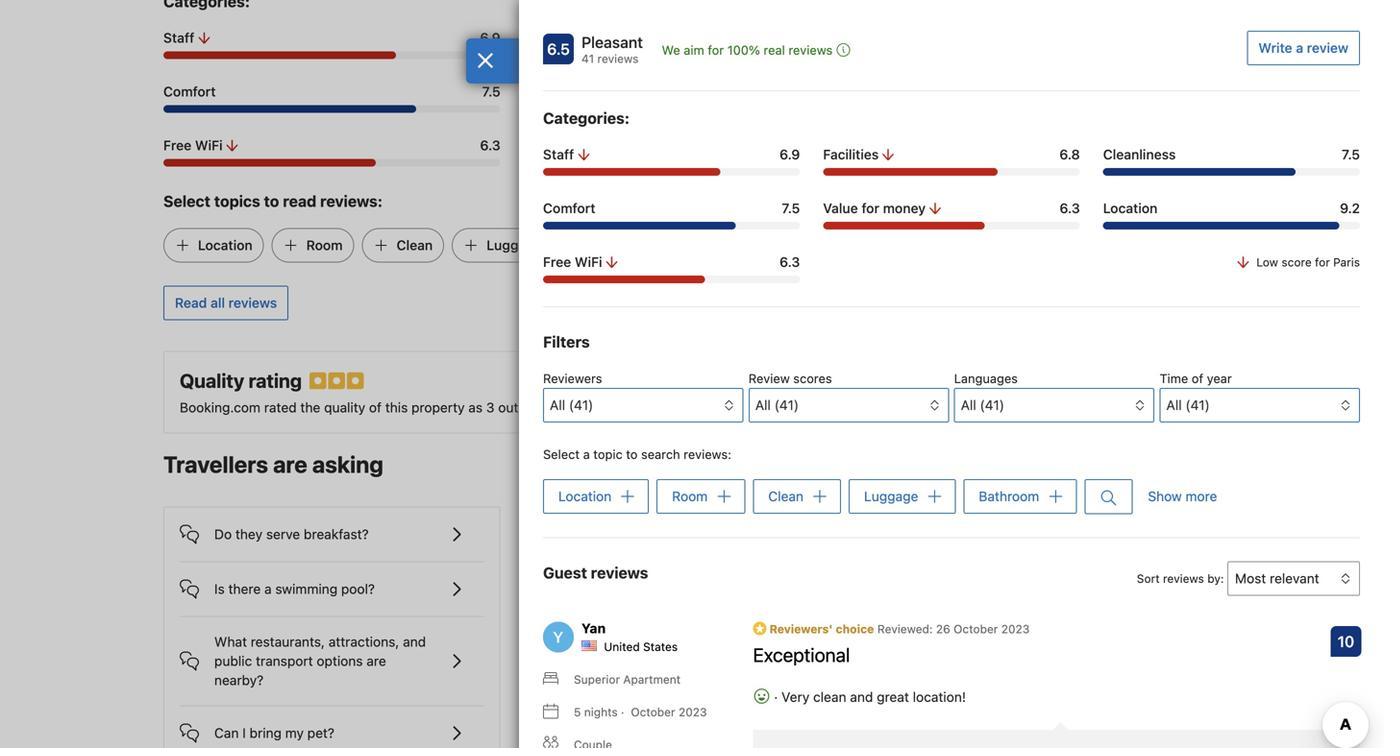 Task type: locate. For each thing, give the bounding box(es) containing it.
0 vertical spatial we
[[662, 43, 680, 57]]

0 vertical spatial low
[[1117, 139, 1139, 152]]

are up nights in the left of the page
[[574, 689, 596, 705]]

0 horizontal spatial room
[[306, 237, 343, 253]]

reviews down pleasant
[[597, 52, 639, 65]]

facilities 6.8 meter
[[524, 51, 861, 59], [823, 168, 1080, 176]]

are there rooms with a private bathroom? button
[[540, 672, 844, 726]]

0 vertical spatial 6.9
[[480, 30, 500, 46]]

and right attractions,
[[403, 634, 426, 650]]

· very clean and great location!
[[770, 690, 966, 705]]

2 are from the top
[[574, 689, 596, 705]]

most
[[1097, 707, 1128, 723]]

2 (41) from the left
[[774, 397, 799, 413]]

rooms up guest reviews
[[635, 527, 674, 543]]

1 horizontal spatial paris
[[1333, 256, 1360, 269]]

0 horizontal spatial to
[[264, 192, 279, 211]]

0 horizontal spatial reviews:
[[320, 192, 383, 211]]

1 vertical spatial value for money
[[823, 200, 926, 216]]

a left balcony?
[[708, 527, 715, 543]]

1 horizontal spatial we
[[912, 707, 932, 723]]

with left private
[[678, 689, 704, 705]]

cleanliness
[[1103, 147, 1176, 162]]

wifi for top free wifi 6.3 meter
[[195, 137, 223, 153]]

1 horizontal spatial of
[[522, 400, 535, 416]]

0 horizontal spatial free
[[163, 137, 192, 153]]

are there rooms with a private bathroom?
[[574, 689, 761, 724]]

2 vertical spatial and
[[850, 690, 873, 705]]

6.8 left cleanliness in the top right of the page
[[1060, 147, 1080, 162]]

nearby?
[[214, 673, 264, 689]]

· right nights in the left of the page
[[621, 706, 624, 719]]

rooms up 5 nights · october 2023
[[635, 689, 674, 705]]

all (41) for reviewers
[[550, 397, 593, 413]]

0 horizontal spatial 9.2
[[1201, 84, 1221, 99]]

and
[[853, 400, 876, 416], [403, 634, 426, 650], [850, 690, 873, 705]]

1 horizontal spatial ·
[[774, 690, 778, 705]]

year
[[1207, 372, 1232, 386]]

1 vertical spatial rooms
[[635, 689, 674, 705]]

0 vertical spatial low score for paris
[[1117, 139, 1221, 152]]

are
[[273, 451, 307, 478], [367, 654, 386, 670]]

1 (41) from the left
[[569, 397, 593, 413]]

reviews: right search
[[684, 447, 731, 462]]

staff
[[163, 30, 194, 46], [543, 147, 574, 162]]

0 vertical spatial staff
[[163, 30, 194, 46]]

1 vertical spatial staff 6.9 meter
[[543, 168, 800, 176]]

6.8 for 6.3
[[840, 30, 861, 46]]

2 all (41) from the left
[[755, 397, 799, 413]]

i
[[242, 726, 246, 742]]

0 horizontal spatial bathroom
[[596, 237, 658, 253]]

pleasant 41 reviews
[[582, 33, 643, 65]]

0 vertical spatial paris
[[1194, 139, 1221, 152]]

a left swimming
[[264, 582, 272, 597]]

can i bring my pet?
[[214, 726, 334, 742]]

free for top free wifi 6.3 meter
[[163, 137, 192, 153]]

free wifi up filters
[[543, 254, 602, 270]]

1 horizontal spatial select
[[543, 447, 580, 462]]

1 horizontal spatial free
[[543, 254, 571, 270]]

free wifi 6.3 meter
[[163, 159, 500, 167], [543, 276, 800, 284]]

2 horizontal spatial to
[[1081, 707, 1093, 723]]

select for select topics to read reviews:
[[163, 192, 210, 211]]

close image
[[477, 53, 494, 68]]

there for is there a spa?
[[588, 636, 621, 652]]

(41) down reviewers
[[569, 397, 593, 413]]

low score for paris up cleanliness 7.5 meter
[[1117, 139, 1221, 152]]

staff for value for money
[[163, 30, 194, 46]]

united
[[604, 640, 640, 654]]

a inside are there rooms with a private bathroom?
[[708, 689, 715, 705]]

luggage
[[487, 237, 542, 253], [864, 489, 918, 505]]

we
[[662, 43, 680, 57], [912, 707, 932, 723]]

wifi up filters
[[575, 254, 602, 270]]

is there a swimming pool? button
[[180, 563, 484, 601]]

1 vertical spatial select
[[543, 447, 580, 462]]

1 horizontal spatial staff 6.9 meter
[[543, 168, 800, 176]]

there inside are there rooms with a private bathroom?
[[599, 689, 632, 705]]

read
[[175, 295, 207, 311]]

6.8
[[840, 30, 861, 46], [1060, 147, 1080, 162]]

of right out
[[522, 400, 535, 416]]

(41) down review scores
[[774, 397, 799, 413]]

1 horizontal spatial review categories element
[[543, 107, 630, 130]]

2 all (41) button from the left
[[749, 388, 949, 423]]

0 horizontal spatial staff 6.9 meter
[[163, 51, 500, 59]]

all (41) button down scores
[[749, 388, 949, 423]]

all for reviewers
[[550, 397, 565, 413]]

4 all (41) from the left
[[1166, 397, 1210, 413]]

quality rating
[[180, 370, 302, 392]]

review categories element containing categories:
[[543, 107, 630, 130]]

and right location
[[853, 400, 876, 416]]

scored 10 element
[[1331, 627, 1361, 657]]

more
[[1186, 489, 1217, 505]]

review categories element
[[163, 0, 250, 13], [543, 107, 630, 130]]

as left 3
[[468, 400, 483, 416]]

· left very
[[774, 690, 778, 705]]

0 horizontal spatial we
[[662, 43, 680, 57]]

are there rooms with a balcony? button
[[540, 508, 844, 546]]

reviews: right read
[[320, 192, 383, 211]]

1 with from the top
[[678, 527, 704, 543]]

1 vertical spatial low
[[1257, 256, 1278, 269]]

value for money 6.3 meter
[[524, 105, 861, 113], [823, 222, 1080, 230]]

3 (41) from the left
[[980, 397, 1004, 413]]

5 left the based
[[538, 400, 546, 416]]

location
[[884, 84, 938, 99], [1103, 200, 1158, 216], [198, 237, 252, 253], [558, 489, 612, 505]]

0 vertical spatial october
[[954, 623, 998, 636]]

united states
[[604, 640, 678, 654]]

comfort
[[163, 84, 216, 99], [543, 200, 596, 216]]

comfort 7.5 meter
[[163, 105, 500, 113], [543, 222, 800, 230]]

0 vertical spatial select
[[163, 192, 210, 211]]

1 all (41) from the left
[[550, 397, 593, 413]]

4 all (41) button from the left
[[1160, 388, 1360, 423]]

1 vertical spatial is
[[574, 636, 585, 652]]

we for we aim for 100% real reviews
[[662, 43, 680, 57]]

1 horizontal spatial 9.2
[[1340, 200, 1360, 216]]

free wifi up topics
[[163, 137, 223, 153]]

are for are there rooms with a private bathroom?
[[574, 689, 596, 705]]

staff 6.9 meter
[[163, 51, 500, 59], [543, 168, 800, 176]]

great
[[877, 690, 909, 705]]

all down review
[[755, 397, 771, 413]]

we inside the 'we aim for 100% real reviews' button
[[662, 43, 680, 57]]

is up what
[[214, 582, 225, 597]]

score up cleanliness 7.5 meter
[[1142, 139, 1172, 152]]

to left most on the bottom right
[[1081, 707, 1093, 723]]

1 vertical spatial 6.8
[[1060, 147, 1080, 162]]

1 vertical spatial clean
[[768, 489, 804, 505]]

are left asking
[[273, 451, 307, 478]]

pleasant
[[582, 33, 643, 51]]

1 horizontal spatial staff
[[543, 147, 574, 162]]

0 horizontal spatial comfort
[[163, 84, 216, 99]]

1 horizontal spatial is
[[574, 636, 585, 652]]

is for is there a swimming pool?
[[214, 582, 225, 597]]

score down location 9.2 "meter"
[[1282, 256, 1312, 269]]

0 horizontal spatial ·
[[621, 706, 624, 719]]

all (41)
[[550, 397, 593, 413], [755, 397, 799, 413], [961, 397, 1004, 413], [1166, 397, 1210, 413]]

2 rooms from the top
[[635, 689, 674, 705]]

based
[[550, 400, 588, 416]]

there up bathroom?
[[599, 689, 632, 705]]

factors
[[611, 400, 654, 416]]

select for select a topic to search reviews:
[[543, 447, 580, 462]]

all (41) down review
[[755, 397, 799, 413]]

rooms inside are there rooms with a private bathroom?
[[635, 689, 674, 705]]

there left spa?
[[588, 636, 621, 652]]

0 vertical spatial with
[[678, 527, 704, 543]]

1 horizontal spatial to
[[626, 447, 638, 462]]

0 horizontal spatial free wifi
[[163, 137, 223, 153]]

1 vertical spatial 7.5
[[1342, 147, 1360, 162]]

write a review button
[[1247, 31, 1360, 65]]

0 horizontal spatial 2023
[[679, 706, 707, 719]]

3 all (41) from the left
[[961, 397, 1004, 413]]

value
[[524, 84, 559, 99], [823, 200, 858, 216]]

1 vertical spatial are
[[574, 689, 596, 705]]

1 horizontal spatial 6.9
[[780, 147, 800, 162]]

restaurants,
[[251, 634, 325, 650]]

5 left nights in the left of the page
[[574, 706, 581, 719]]

have
[[936, 707, 965, 723]]

0 vertical spatial 7.5
[[482, 84, 500, 99]]

(41) down languages on the right of the page
[[980, 397, 1004, 413]]

attractions,
[[329, 634, 399, 650]]

0 horizontal spatial as
[[468, 400, 483, 416]]

1 are from the top
[[574, 527, 596, 543]]

3 all from the left
[[961, 397, 976, 413]]

to right topic
[[626, 447, 638, 462]]

time of year
[[1160, 372, 1232, 386]]

2 horizontal spatial of
[[1192, 372, 1204, 386]]

1 horizontal spatial free wifi
[[543, 254, 602, 270]]

1 horizontal spatial october
[[954, 623, 998, 636]]

score
[[1142, 139, 1172, 152], [1282, 256, 1312, 269]]

do
[[214, 527, 232, 543]]

0 vertical spatial room
[[306, 237, 343, 253]]

0 horizontal spatial review categories element
[[163, 0, 250, 13]]

all down languages on the right of the page
[[961, 397, 976, 413]]

there up guest reviews
[[599, 527, 632, 543]]

all down time
[[1166, 397, 1182, 413]]

reviews right all
[[228, 295, 277, 311]]

0 vertical spatial free
[[163, 137, 192, 153]]

filters
[[543, 333, 590, 351]]

6.9 for value for money
[[480, 30, 500, 46]]

value for money
[[524, 84, 626, 99], [823, 200, 926, 216]]

are inside are there rooms with a private bathroom?
[[574, 689, 596, 705]]

all (41) down languages on the right of the page
[[961, 397, 1004, 413]]

all (41) down reviewers
[[550, 397, 593, 413]]

rated
[[264, 400, 297, 416]]

staff for comfort
[[543, 147, 574, 162]]

rooms for balcony?
[[635, 527, 674, 543]]

1 vertical spatial paris
[[1333, 256, 1360, 269]]

1 vertical spatial free wifi
[[543, 254, 602, 270]]

are
[[574, 527, 596, 543], [574, 689, 596, 705]]

6.9 for comfort
[[780, 147, 800, 162]]

clean
[[397, 237, 433, 253], [768, 489, 804, 505]]

2 with from the top
[[678, 689, 704, 705]]

location
[[800, 400, 849, 416]]

0 vertical spatial value for money 6.3 meter
[[524, 105, 861, 113]]

cleanliness 7.5 meter
[[1103, 168, 1360, 176]]

free wifi
[[163, 137, 223, 153], [543, 254, 602, 270]]

still
[[995, 600, 1029, 623]]

wifi up topics
[[195, 137, 223, 153]]

reviews inside pleasant 41 reviews
[[597, 52, 639, 65]]

aim
[[684, 43, 704, 57]]

all down reviewers
[[550, 397, 565, 413]]

we down location!
[[912, 707, 932, 723]]

1 rooms from the top
[[635, 527, 674, 543]]

0 vertical spatial facilities
[[524, 30, 579, 46]]

1 vertical spatial comfort 7.5 meter
[[543, 222, 800, 230]]

0 horizontal spatial 6.9
[[480, 30, 500, 46]]

0 horizontal spatial staff
[[163, 30, 194, 46]]

rooms for private
[[635, 689, 674, 705]]

5
[[538, 400, 546, 416], [574, 706, 581, 719]]

6.8 right real
[[840, 30, 861, 46]]

we for we have an instant answer to most questions
[[912, 707, 932, 723]]

all (41) button for time of year
[[1160, 388, 1360, 423]]

bathroom
[[596, 237, 658, 253], [979, 489, 1039, 505]]

0 vertical spatial free wifi
[[163, 137, 223, 153]]

facilities for comfort
[[823, 147, 879, 162]]

october right the 26
[[954, 623, 998, 636]]

all
[[550, 397, 565, 413], [755, 397, 771, 413], [961, 397, 976, 413], [1166, 397, 1182, 413]]

all (41) button up select a topic to search reviews:
[[543, 388, 744, 423]]

0 horizontal spatial luggage
[[487, 237, 542, 253]]

low score for paris
[[1117, 139, 1221, 152], [1257, 256, 1360, 269]]

are down attractions,
[[367, 654, 386, 670]]

room up "are there rooms with a balcony?" button
[[672, 489, 708, 505]]

the
[[300, 400, 320, 416]]

sort reviews by:
[[1137, 572, 1224, 586]]

october right nights in the left of the page
[[631, 706, 675, 719]]

and inside "what restaurants, attractions, and public transport options are nearby?"
[[403, 634, 426, 650]]

low score for paris down location 9.2 "meter"
[[1257, 256, 1360, 269]]

0 horizontal spatial is
[[214, 582, 225, 597]]

we left aim
[[662, 43, 680, 57]]

as right such
[[691, 400, 706, 416]]

select left topic
[[543, 447, 580, 462]]

reviews
[[789, 43, 833, 57], [597, 52, 639, 65], [228, 295, 277, 311], [591, 564, 648, 582], [1163, 572, 1204, 586]]

0 vertical spatial are
[[273, 451, 307, 478]]

exceptional
[[753, 644, 850, 666]]

0 vertical spatial review categories element
[[163, 0, 250, 13]]

rated pleasant element
[[582, 31, 643, 54]]

facilities for value for money
[[524, 30, 579, 46]]

0 vertical spatial 6.8
[[840, 30, 861, 46]]

room down read
[[306, 237, 343, 253]]

we have an instant answer to most questions
[[912, 707, 1192, 723]]

0 vertical spatial comfort 7.5 meter
[[163, 105, 500, 113]]

free wifi for top free wifi 6.3 meter
[[163, 137, 223, 153]]

a left private
[[708, 689, 715, 705]]

reviews:
[[320, 192, 383, 211], [684, 447, 731, 462]]

a right write
[[1296, 40, 1303, 56]]

1 horizontal spatial bathroom
[[979, 489, 1039, 505]]

0 horizontal spatial october
[[631, 706, 675, 719]]

rooms
[[635, 527, 674, 543], [635, 689, 674, 705]]

1 horizontal spatial low score for paris
[[1257, 256, 1360, 269]]

looking?
[[1033, 600, 1110, 623]]

public
[[214, 654, 252, 670]]

of left this
[[369, 400, 382, 416]]

and left great
[[850, 690, 873, 705]]

6.9
[[480, 30, 500, 46], [780, 147, 800, 162]]

0 vertical spatial wifi
[[195, 137, 223, 153]]

all (41) button for reviewers
[[543, 388, 744, 423]]

1 all from the left
[[550, 397, 565, 413]]

1 vertical spatial with
[[678, 689, 704, 705]]

a left spa?
[[625, 636, 632, 652]]

all (41) down time of year
[[1166, 397, 1210, 413]]

4 (41) from the left
[[1186, 397, 1210, 413]]

select topics to read reviews:
[[163, 192, 383, 211]]

1 horizontal spatial value
[[823, 200, 858, 216]]

1 vertical spatial luggage
[[864, 489, 918, 505]]

to left read
[[264, 192, 279, 211]]

2 horizontal spatial 7.5
[[1342, 147, 1360, 162]]

there up what
[[228, 582, 261, 597]]

we aim for 100% real reviews button
[[662, 40, 850, 60]]

0 vertical spatial 5
[[538, 400, 546, 416]]

questions
[[1132, 707, 1192, 723]]

0 vertical spatial money
[[583, 84, 626, 99]]

(41) for time of year
[[1186, 397, 1210, 413]]

answer
[[1033, 707, 1077, 723]]

there
[[599, 527, 632, 543], [228, 582, 261, 597], [588, 636, 621, 652], [599, 689, 632, 705]]

is left united
[[574, 636, 585, 652]]

with left balcony?
[[678, 527, 704, 543]]

1 horizontal spatial luggage
[[864, 489, 918, 505]]

1 vertical spatial bathroom
[[979, 489, 1039, 505]]

of left year
[[1192, 372, 1204, 386]]

3 all (41) button from the left
[[954, 388, 1155, 423]]

select a topic to search reviews:
[[543, 447, 731, 462]]

4 all from the left
[[1166, 397, 1182, 413]]

sort
[[1137, 572, 1160, 586]]

0 vertical spatial comfort
[[163, 84, 216, 99]]

0 vertical spatial 9.2
[[1201, 84, 1221, 99]]

(41) down time of year
[[1186, 397, 1210, 413]]

1 horizontal spatial value for money
[[823, 200, 926, 216]]

1 horizontal spatial money
[[883, 200, 926, 216]]

scored 6.5 element
[[543, 34, 574, 64]]

select left topics
[[163, 192, 210, 211]]

1 vertical spatial staff
[[543, 147, 574, 162]]

2 all from the left
[[755, 397, 771, 413]]

all
[[211, 295, 225, 311]]

1 vertical spatial comfort
[[543, 200, 596, 216]]

41
[[582, 52, 594, 65]]

1 all (41) button from the left
[[543, 388, 744, 423]]

all (41) button down languages on the right of the page
[[954, 388, 1155, 423]]

are up guest reviews
[[574, 527, 596, 543]]

all (41) button down year
[[1160, 388, 1360, 423]]

with inside are there rooms with a private bathroom?
[[678, 689, 704, 705]]

yan
[[582, 621, 606, 637]]

0 horizontal spatial select
[[163, 192, 210, 211]]

languages
[[954, 372, 1018, 386]]



Task type: vqa. For each thing, say whether or not it's contained in the screenshot.
4th the All (41) from right
yes



Task type: describe. For each thing, give the bounding box(es) containing it.
1 vertical spatial score
[[1282, 256, 1312, 269]]

what restaurants, attractions, and public transport options are nearby?
[[214, 634, 426, 689]]

0 vertical spatial value for money
[[524, 84, 626, 99]]

out
[[498, 400, 518, 416]]

read all reviews
[[175, 295, 277, 311]]

2 vertical spatial 7.5
[[782, 200, 800, 216]]

(41) for languages
[[980, 397, 1004, 413]]

0 horizontal spatial value
[[524, 84, 559, 99]]

my
[[285, 726, 304, 742]]

reviewers'
[[770, 623, 833, 636]]

with for balcony?
[[678, 527, 704, 543]]

size,
[[768, 400, 796, 416]]

real
[[764, 43, 785, 57]]

1 vertical spatial to
[[626, 447, 638, 462]]

bring
[[250, 726, 282, 742]]

show
[[1148, 489, 1182, 505]]

2 as from the left
[[691, 400, 706, 416]]

reviews right guest
[[591, 564, 648, 582]]

0 horizontal spatial are
[[273, 451, 307, 478]]

a left topic
[[583, 447, 590, 462]]

all (41) for languages
[[961, 397, 1004, 413]]

wifi for rightmost free wifi 6.3 meter
[[575, 254, 602, 270]]

1 vertical spatial value for money 6.3 meter
[[823, 222, 1080, 230]]

1 vertical spatial october
[[631, 706, 675, 719]]

review categories element for comfort
[[543, 107, 630, 130]]

0 vertical spatial 2023
[[1001, 623, 1030, 636]]

and for · very clean and great location!
[[850, 690, 873, 705]]

facilities 6.8 meter for 6.3
[[524, 51, 861, 59]]

1 horizontal spatial room
[[672, 489, 708, 505]]

location 9.2 meter
[[1103, 222, 1360, 230]]

review
[[749, 372, 790, 386]]

bathroom?
[[574, 708, 641, 724]]

with for private
[[678, 689, 704, 705]]

guest reviews
[[543, 564, 648, 582]]

spa?
[[635, 636, 664, 652]]

5 nights · october 2023
[[574, 706, 707, 719]]

are inside "what restaurants, attractions, and public transport options are nearby?"
[[367, 654, 386, 670]]

0 vertical spatial to
[[264, 192, 279, 211]]

travellers
[[163, 451, 268, 478]]

1 horizontal spatial comfort
[[543, 200, 596, 216]]

rating
[[249, 370, 302, 392]]

reviewed:
[[878, 623, 933, 636]]

there for are there rooms with a private bathroom?
[[599, 689, 632, 705]]

all (41) for time of year
[[1166, 397, 1210, 413]]

states
[[643, 640, 678, 654]]

reviewers' choice
[[767, 623, 874, 636]]

1 horizontal spatial clean
[[768, 489, 804, 505]]

1 as from the left
[[468, 400, 483, 416]]

0 horizontal spatial low score for paris
[[1117, 139, 1221, 152]]

all (41) button for review scores
[[749, 388, 949, 423]]

are for are there rooms with a balcony?
[[574, 527, 596, 543]]

3
[[486, 400, 495, 416]]

property
[[412, 400, 465, 416]]

(41) for reviewers
[[569, 397, 593, 413]]

travellers are asking
[[163, 451, 383, 478]]

topics
[[214, 192, 260, 211]]

filter reviews region
[[543, 331, 1360, 423]]

categories:
[[543, 109, 630, 127]]

6.5
[[547, 40, 570, 58]]

private
[[718, 689, 761, 705]]

review
[[1307, 40, 1349, 56]]

location!
[[913, 690, 966, 705]]

0 vertical spatial clean
[[397, 237, 433, 253]]

1 horizontal spatial 5
[[574, 706, 581, 719]]

an
[[969, 707, 984, 723]]

all for time of year
[[1166, 397, 1182, 413]]

6.8 for 7.5
[[1060, 147, 1080, 162]]

is there a spa? button
[[540, 618, 844, 656]]

pool?
[[341, 582, 375, 597]]

on
[[592, 400, 607, 416]]

1 vertical spatial 9.2
[[1340, 200, 1360, 216]]

0 horizontal spatial 5
[[538, 400, 546, 416]]

staff 6.9 meter for comfort
[[543, 168, 800, 176]]

pet?
[[307, 726, 334, 742]]

free wifi for rightmost free wifi 6.3 meter
[[543, 254, 602, 270]]

write a review
[[1259, 40, 1349, 56]]

balcony?
[[718, 527, 774, 543]]

nights
[[584, 706, 618, 719]]

of inside the filter reviews region
[[1192, 372, 1204, 386]]

0 vertical spatial score
[[1142, 139, 1172, 152]]

such
[[658, 400, 688, 416]]

100%
[[727, 43, 760, 57]]

booking.com
[[180, 400, 261, 416]]

money for the topmost value for money 6.3 meter
[[583, 84, 626, 99]]

reviews left the by:
[[1163, 572, 1204, 586]]

all (41) button for languages
[[954, 388, 1155, 423]]

7.5 for 9.2
[[1342, 147, 1360, 162]]

time
[[1160, 372, 1188, 386]]

(41) for review scores
[[774, 397, 799, 413]]

we aim for 100% real reviews
[[662, 43, 833, 57]]

free for rightmost free wifi 6.3 meter
[[543, 254, 571, 270]]

choice
[[836, 623, 874, 636]]

all for languages
[[961, 397, 976, 413]]

1 horizontal spatial free wifi 6.3 meter
[[543, 276, 800, 284]]

1 vertical spatial value
[[823, 200, 858, 216]]

still looking?
[[995, 600, 1110, 623]]

quality
[[180, 370, 244, 392]]

breakfast?
[[304, 527, 369, 543]]

asking
[[312, 451, 383, 478]]

money for bottommost value for money 6.3 meter
[[883, 200, 926, 216]]

what
[[214, 634, 247, 650]]

all for review scores
[[755, 397, 771, 413]]

reviewers
[[543, 372, 602, 386]]

1 horizontal spatial low
[[1257, 256, 1278, 269]]

1 vertical spatial 2023
[[679, 706, 707, 719]]

read
[[283, 192, 316, 211]]

show more
[[1148, 489, 1217, 505]]

0 vertical spatial luggage
[[487, 237, 542, 253]]

staff 6.9 meter for value for money
[[163, 51, 500, 59]]

show more button
[[1148, 480, 1217, 515]]

swimming
[[275, 582, 338, 597]]

review categories element for value for money
[[163, 0, 250, 13]]

is for is there a spa?
[[574, 636, 585, 652]]

facilities 6.8 meter for 7.5
[[823, 168, 1080, 176]]

1 horizontal spatial comfort 7.5 meter
[[543, 222, 800, 230]]

can
[[214, 726, 239, 742]]

26
[[936, 623, 950, 636]]

for inside button
[[708, 43, 724, 57]]

is there a swimming pool?
[[214, 582, 375, 597]]

by:
[[1207, 572, 1224, 586]]

reviewed: 26 october 2023
[[878, 623, 1030, 636]]

they
[[235, 527, 263, 543]]

10
[[1338, 633, 1354, 651]]

7.5 for 6.3
[[482, 84, 500, 99]]

scores
[[793, 372, 832, 386]]

there for are there rooms with a balcony?
[[599, 527, 632, 543]]

facilities,
[[709, 400, 764, 416]]

are there rooms with a balcony?
[[574, 527, 774, 543]]

0 vertical spatial and
[[853, 400, 876, 416]]

0 horizontal spatial of
[[369, 400, 382, 416]]

transport
[[256, 654, 313, 670]]

serve
[[266, 527, 300, 543]]

topic
[[593, 447, 623, 462]]

do they serve breakfast?
[[214, 527, 369, 543]]

read all reviews button
[[163, 286, 289, 321]]

instant
[[987, 707, 1029, 723]]

reviews right real
[[789, 43, 833, 57]]

all (41) for review scores
[[755, 397, 799, 413]]

and for what restaurants, attractions, and public transport options are nearby?
[[403, 634, 426, 650]]

2 vertical spatial to
[[1081, 707, 1093, 723]]

there for is there a swimming pool?
[[228, 582, 261, 597]]

0 horizontal spatial paris
[[1194, 139, 1221, 152]]

write
[[1259, 40, 1292, 56]]

0 vertical spatial free wifi 6.3 meter
[[163, 159, 500, 167]]

1 horizontal spatial reviews:
[[684, 447, 731, 462]]

is there a spa?
[[574, 636, 664, 652]]

search
[[641, 447, 680, 462]]

review scores
[[749, 372, 832, 386]]



